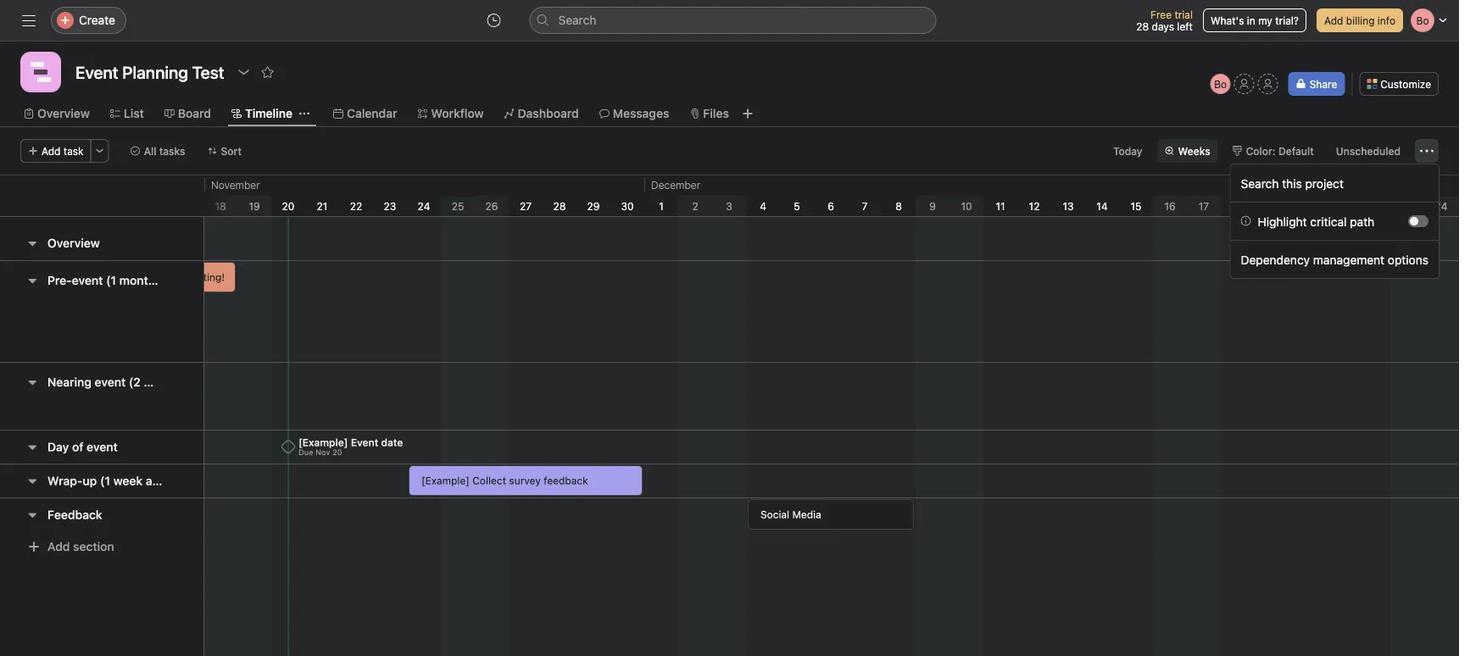 Task type: vqa. For each thing, say whether or not it's contained in the screenshot.
UNSCHEDULED on the top of page
yes



Task type: locate. For each thing, give the bounding box(es) containing it.
add left billing
[[1325, 14, 1344, 26]]

(1 left the month
[[106, 274, 116, 287]]

search this project
[[1241, 176, 1344, 190]]

18 down november at the top left
[[215, 200, 226, 212]]

dependency management options link
[[1231, 244, 1439, 275]]

1 vertical spatial to
[[182, 375, 194, 389]]

day
[[47, 440, 69, 454]]

board link
[[164, 104, 211, 123]]

0 horizontal spatial 19
[[249, 200, 260, 212]]

0 horizontal spatial [example]
[[299, 437, 348, 448]]

my
[[1259, 14, 1273, 26]]

event for pre-
[[72, 274, 103, 287]]

20
[[282, 200, 295, 212], [1300, 200, 1312, 212], [332, 448, 342, 457]]

0 vertical spatial event
[[72, 274, 103, 287]]

28
[[1137, 20, 1149, 32], [553, 200, 566, 212]]

0 horizontal spatial go)
[[173, 274, 192, 287]]

color: default button
[[1225, 139, 1322, 163]]

unscheduled
[[1336, 145, 1401, 157]]

overview right collapse task list for the section overview image
[[47, 236, 100, 250]]

18
[[215, 200, 226, 212], [1233, 200, 1244, 212]]

6
[[828, 200, 834, 212]]

critical
[[1311, 214, 1347, 228]]

1 horizontal spatial search
[[1241, 176, 1279, 190]]

billing
[[1347, 14, 1375, 26]]

3
[[726, 200, 733, 212]]

23
[[384, 200, 396, 212], [1402, 200, 1414, 212]]

tab actions image
[[299, 109, 310, 119]]

1 horizontal spatial 22
[[1368, 200, 1380, 212]]

nearing event (2 weeks to go) button
[[47, 367, 215, 398]]

to right 'weeks'
[[182, 375, 194, 389]]

2 23 from the left
[[1402, 200, 1414, 212]]

add section
[[47, 540, 114, 554]]

add billing info button
[[1317, 8, 1404, 32]]

0 vertical spatial to
[[158, 274, 170, 287]]

search inside button
[[558, 13, 597, 27]]

event)
[[176, 474, 211, 488]]

0 horizontal spatial more actions image
[[95, 146, 105, 156]]

2 horizontal spatial 20
[[1300, 200, 1312, 212]]

0 vertical spatial 28
[[1137, 20, 1149, 32]]

1 horizontal spatial 21
[[1335, 200, 1345, 212]]

1 24 from the left
[[418, 200, 430, 212]]

add task
[[42, 145, 84, 157]]

what's in my trial?
[[1211, 14, 1299, 26]]

overview up 'add task'
[[37, 106, 90, 120]]

nearing event (2 weeks to go)
[[47, 375, 215, 389]]

collapse task list for the section nearing event (2 weeks to go) image
[[25, 376, 39, 389]]

what's in my trial? button
[[1203, 8, 1307, 32]]

[example] event date due nov 20
[[299, 437, 403, 457]]

(1 for week
[[100, 474, 110, 488]]

0 horizontal spatial 28
[[553, 200, 566, 212]]

workflow
[[431, 106, 484, 120]]

23 left 25
[[384, 200, 396, 212]]

1 vertical spatial (1
[[100, 474, 110, 488]]

weeks
[[144, 375, 179, 389]]

19 down november at the top left
[[249, 200, 260, 212]]

1 vertical spatial go)
[[197, 375, 215, 389]]

[example] left the event
[[299, 437, 348, 448]]

1 horizontal spatial 23
[[1402, 200, 1414, 212]]

month
[[119, 274, 155, 287]]

search
[[558, 13, 597, 27], [1241, 176, 1279, 190]]

1 horizontal spatial 28
[[1137, 20, 1149, 32]]

pre- inside "button"
[[47, 274, 72, 287]]

[example] inside the [example] event date due nov 20
[[299, 437, 348, 448]]

0 vertical spatial go)
[[173, 274, 192, 287]]

0 horizontal spatial to
[[158, 274, 170, 287]]

go) for pre-event (1 month to go)
[[173, 274, 192, 287]]

0 vertical spatial search
[[558, 13, 597, 27]]

to inside pre-event (1 month to go) "button"
[[158, 274, 170, 287]]

search right history image
[[558, 13, 597, 27]]

more actions image
[[1421, 144, 1434, 158], [95, 146, 105, 156]]

0 horizontal spatial 24
[[418, 200, 430, 212]]

dashboard link
[[504, 104, 579, 123]]

event down overview button
[[72, 274, 103, 287]]

0 horizontal spatial 18
[[215, 200, 226, 212]]

1 vertical spatial search
[[1241, 176, 1279, 190]]

pre-event (1 month to go) button
[[47, 265, 192, 296]]

day of event
[[47, 440, 118, 454]]

None text field
[[71, 57, 229, 87]]

social
[[761, 509, 790, 521]]

1 21 from the left
[[317, 200, 328, 212]]

dependency
[[1241, 253, 1310, 267]]

november
[[211, 179, 260, 191]]

event right 'of'
[[87, 440, 118, 454]]

1
[[659, 200, 664, 212]]

wrap-up (1 week after event) button
[[47, 466, 211, 497]]

pre- for event
[[47, 274, 72, 287]]

1 horizontal spatial more actions image
[[1421, 144, 1434, 158]]

(1 right up
[[100, 474, 110, 488]]

search this project link
[[1231, 168, 1439, 198]]

media
[[792, 509, 822, 521]]

(1 inside button
[[100, 474, 110, 488]]

18 right "17"
[[1233, 200, 1244, 212]]

more actions image right unscheduled
[[1421, 144, 1434, 158]]

(1 inside "button"
[[106, 274, 116, 287]]

highlight critical path
[[1258, 214, 1375, 228]]

0 horizontal spatial 22
[[350, 200, 362, 212]]

1 vertical spatial add
[[42, 145, 61, 157]]

to for weeks
[[182, 375, 194, 389]]

9
[[930, 200, 936, 212]]

search for search
[[558, 13, 597, 27]]

16
[[1165, 200, 1176, 212]]

17
[[1199, 200, 1210, 212]]

to
[[158, 274, 170, 287], [182, 375, 194, 389]]

default
[[1279, 145, 1314, 157]]

1 vertical spatial [example]
[[421, 475, 470, 487]]

0 horizontal spatial 23
[[384, 200, 396, 212]]

1 horizontal spatial pre-
[[162, 271, 183, 283]]

all tasks
[[144, 145, 185, 157]]

(1
[[106, 274, 116, 287], [100, 474, 110, 488]]

1 vertical spatial event
[[95, 375, 126, 389]]

28 left 29
[[553, 200, 566, 212]]

1 19 from the left
[[249, 200, 260, 212]]

1 horizontal spatial 20
[[332, 448, 342, 457]]

bo
[[1215, 78, 1227, 90]]

add left task
[[42, 145, 61, 157]]

0 horizontal spatial 21
[[317, 200, 328, 212]]

1 horizontal spatial [example]
[[421, 475, 470, 487]]

2 vertical spatial add
[[47, 540, 70, 554]]

0 vertical spatial [example]
[[299, 437, 348, 448]]

2
[[692, 200, 698, 212]]

0 horizontal spatial search
[[558, 13, 597, 27]]

add inside button
[[42, 145, 61, 157]]

management
[[1314, 253, 1385, 267]]

0 vertical spatial add
[[1325, 14, 1344, 26]]

1 horizontal spatial to
[[182, 375, 194, 389]]

[example] left collect
[[421, 475, 470, 487]]

overview
[[37, 106, 90, 120], [47, 236, 100, 250]]

go) right the month
[[173, 274, 192, 287]]

28 left the days
[[1137, 20, 1149, 32]]

0 horizontal spatial pre-
[[47, 274, 72, 287]]

event
[[351, 437, 378, 448]]

event left (2
[[95, 375, 126, 389]]

25
[[452, 200, 464, 212]]

create button
[[51, 7, 126, 34]]

this
[[1282, 176, 1302, 190]]

event inside "button"
[[72, 274, 103, 287]]

1 horizontal spatial 18
[[1233, 200, 1244, 212]]

add for add section
[[47, 540, 70, 554]]

in
[[1247, 14, 1256, 26]]

1 horizontal spatial go)
[[197, 375, 215, 389]]

go) for nearing event (2 weeks to go)
[[197, 375, 215, 389]]

search left this
[[1241, 176, 1279, 190]]

1 horizontal spatial 19
[[1267, 200, 1278, 212]]

go) inside button
[[197, 375, 215, 389]]

date
[[381, 437, 403, 448]]

(1 for month
[[106, 274, 116, 287]]

29
[[587, 200, 600, 212]]

1 23 from the left
[[384, 200, 396, 212]]

add for add task
[[42, 145, 61, 157]]

to inside nearing event (2 weeks to go) button
[[182, 375, 194, 389]]

1 22 from the left
[[350, 200, 362, 212]]

info
[[1378, 14, 1396, 26]]

11
[[996, 200, 1005, 212]]

to for month
[[158, 274, 170, 287]]

pre- right collapse task list for the section pre-event (1 month to go) 'image'
[[47, 274, 72, 287]]

19 up highlight
[[1267, 200, 1278, 212]]

23 up options
[[1402, 200, 1414, 212]]

go) inside "button"
[[173, 274, 192, 287]]

2 19 from the left
[[1267, 200, 1278, 212]]

22
[[350, 200, 362, 212], [1368, 200, 1380, 212]]

highlight critical path link
[[1231, 206, 1439, 237]]

go) right 'weeks'
[[197, 375, 215, 389]]

1 horizontal spatial 24
[[1435, 200, 1448, 212]]

list link
[[110, 104, 144, 123]]

add to starred image
[[261, 65, 274, 79]]

all tasks button
[[123, 139, 193, 163]]

1 vertical spatial 28
[[553, 200, 566, 212]]

21
[[317, 200, 328, 212], [1335, 200, 1345, 212]]

more actions image right task
[[95, 146, 105, 156]]

add section button
[[20, 532, 121, 562]]

add left the section on the bottom
[[47, 540, 70, 554]]

pre-
[[162, 271, 183, 283], [47, 274, 72, 287]]

pre- right the month
[[162, 271, 183, 283]]

calendar link
[[333, 104, 397, 123]]

0 vertical spatial overview
[[37, 106, 90, 120]]

add task button
[[20, 139, 91, 163]]

customize button
[[1360, 72, 1439, 96]]

to right the month
[[158, 274, 170, 287]]

0 vertical spatial (1
[[106, 274, 116, 287]]

1 18 from the left
[[215, 200, 226, 212]]

list
[[124, 106, 144, 120]]

of
[[72, 440, 83, 454]]



Task type: describe. For each thing, give the bounding box(es) containing it.
overview link
[[24, 104, 90, 123]]

event for nearing
[[95, 375, 126, 389]]

search for search this project
[[1241, 176, 1279, 190]]

collapse task list for the section day of event image
[[25, 441, 39, 454]]

28 inside free trial 28 days left
[[1137, 20, 1149, 32]]

dependency management options
[[1241, 253, 1429, 267]]

board
[[178, 106, 211, 120]]

free
[[1151, 8, 1172, 20]]

[example] for [example] collect survey feedback
[[421, 475, 470, 487]]

13
[[1063, 200, 1074, 212]]

files link
[[690, 104, 729, 123]]

7
[[862, 200, 868, 212]]

color:
[[1246, 145, 1276, 157]]

nov
[[316, 448, 330, 457]]

8
[[896, 200, 902, 212]]

due
[[299, 448, 313, 457]]

timeline
[[245, 106, 293, 120]]

week
[[113, 474, 143, 488]]

27
[[520, 200, 532, 212]]

feedback
[[544, 475, 588, 487]]

collect
[[473, 475, 506, 487]]

timeline image
[[31, 62, 51, 82]]

4
[[760, 200, 767, 212]]

26
[[486, 200, 498, 212]]

task
[[63, 145, 84, 157]]

wrap-up (1 week after event)
[[47, 474, 211, 488]]

meeting!
[[183, 271, 225, 283]]

[example] collect survey feedback
[[421, 475, 588, 487]]

december
[[651, 179, 701, 191]]

14
[[1097, 200, 1108, 212]]

12
[[1029, 200, 1040, 212]]

options
[[1388, 253, 1429, 267]]

day of event button
[[47, 432, 118, 463]]

dashboard
[[518, 106, 579, 120]]

overview button
[[47, 228, 100, 259]]

workflow link
[[418, 104, 484, 123]]

[example] for [example] event date due nov 20
[[299, 437, 348, 448]]

today button
[[1106, 139, 1150, 163]]

2 22 from the left
[[1368, 200, 1380, 212]]

15
[[1131, 200, 1142, 212]]

tasks
[[159, 145, 185, 157]]

add tab image
[[741, 107, 755, 120]]

collapse task list for the section feedback image
[[25, 508, 39, 522]]

trial?
[[1276, 14, 1299, 26]]

2 24 from the left
[[1435, 200, 1448, 212]]

1 vertical spatial overview
[[47, 236, 100, 250]]

sort button
[[200, 139, 249, 163]]

days
[[1152, 20, 1175, 32]]

weeks button
[[1157, 139, 1218, 163]]

20 inside the [example] event date due nov 20
[[332, 448, 342, 457]]

sort
[[221, 145, 242, 157]]

share button
[[1289, 72, 1345, 96]]

free trial 28 days left
[[1137, 8, 1193, 32]]

expand sidebar image
[[22, 14, 36, 27]]

pre-event (1 month to go)
[[47, 274, 192, 287]]

search button
[[530, 7, 937, 34]]

today
[[1113, 145, 1143, 157]]

customize
[[1381, 78, 1432, 90]]

collapse task list for the section overview image
[[25, 237, 39, 250]]

messages link
[[599, 104, 669, 123]]

share
[[1310, 78, 1338, 90]]

all
[[144, 145, 156, 157]]

0 horizontal spatial 20
[[282, 200, 295, 212]]

trial
[[1175, 8, 1193, 20]]

wrap-
[[47, 474, 83, 488]]

collapse task list for the section pre-event (1 month to go) image
[[25, 274, 39, 287]]

(2
[[129, 375, 141, 389]]

weeks
[[1178, 145, 1211, 157]]

what's
[[1211, 14, 1245, 26]]

2 21 from the left
[[1335, 200, 1345, 212]]

calendar
[[347, 106, 397, 120]]

create
[[79, 13, 115, 27]]

10
[[961, 200, 972, 212]]

highlight
[[1258, 214, 1307, 228]]

section
[[73, 540, 114, 554]]

2 vertical spatial event
[[87, 440, 118, 454]]

after
[[146, 474, 172, 488]]

up
[[83, 474, 97, 488]]

pre- for meeting!
[[162, 271, 183, 283]]

30
[[621, 200, 634, 212]]

left
[[1177, 20, 1193, 32]]

pre-meeting!
[[162, 271, 225, 283]]

history image
[[487, 14, 501, 27]]

show options image
[[237, 65, 251, 79]]

survey
[[509, 475, 541, 487]]

collapse task list for the section wrap-up (1 week after event) image
[[25, 475, 39, 488]]

add billing info
[[1325, 14, 1396, 26]]

feedback button
[[47, 500, 102, 530]]

search list box
[[530, 7, 937, 34]]

2 18 from the left
[[1233, 200, 1244, 212]]

project
[[1306, 176, 1344, 190]]

add for add billing info
[[1325, 14, 1344, 26]]

feedback
[[47, 508, 102, 522]]



